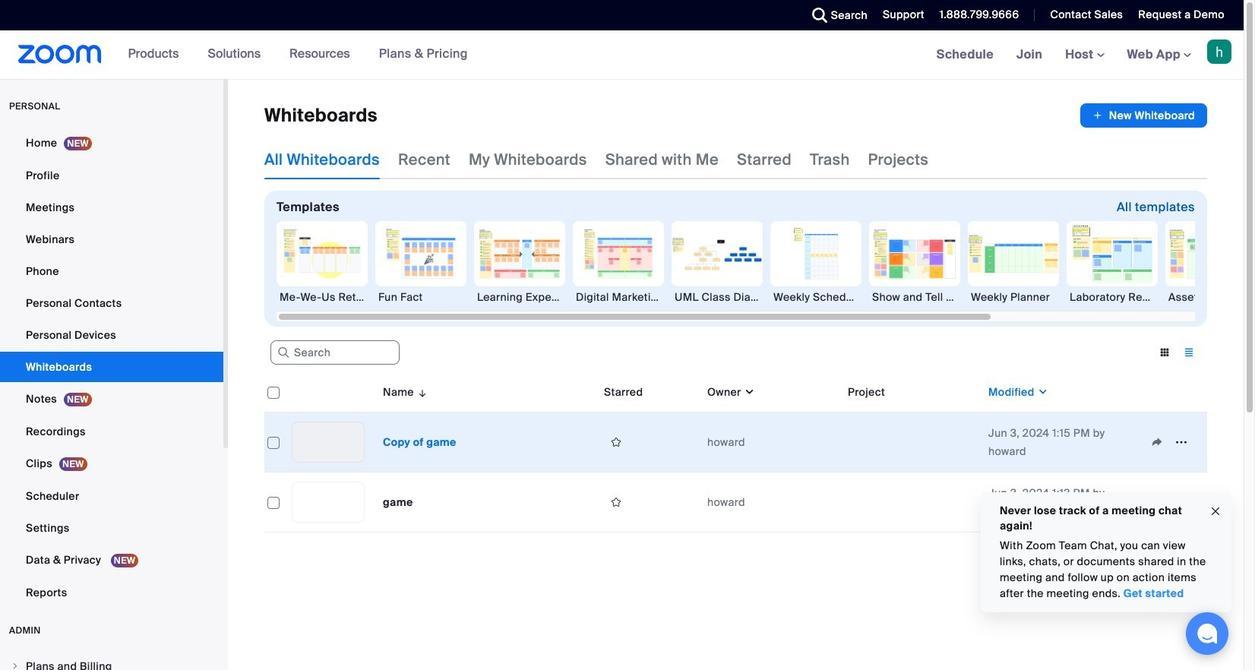 Task type: locate. For each thing, give the bounding box(es) containing it.
game element
[[383, 495, 413, 509]]

0 vertical spatial application
[[1081, 103, 1208, 128]]

menu item
[[0, 652, 223, 670]]

add image
[[1093, 108, 1104, 123]]

thumbnail of game image
[[293, 482, 364, 522]]

open chat image
[[1197, 623, 1219, 645]]

list mode, selected image
[[1177, 346, 1202, 359]]

1 vertical spatial cell
[[842, 499, 983, 505]]

click to star the whiteboard game image
[[604, 495, 629, 509]]

1 vertical spatial application
[[265, 372, 1219, 544]]

laboratory report element
[[1067, 289, 1158, 305]]

1 cell from the top
[[842, 413, 983, 473]]

digital marketing canvas element
[[573, 289, 664, 305]]

cell for click to star the whiteboard copy of game icon on the bottom of page
[[842, 413, 983, 473]]

application
[[1081, 103, 1208, 128], [265, 372, 1219, 544]]

2 cell from the top
[[842, 499, 983, 505]]

Search text field
[[271, 340, 400, 365]]

banner
[[0, 30, 1244, 80]]

weekly schedule element
[[771, 289, 862, 305]]

copy of game element
[[383, 435, 457, 449]]

uml class diagram element
[[672, 289, 763, 305]]

show and tell with a twist element
[[870, 289, 961, 305]]

product information navigation
[[102, 30, 480, 79]]

copy of game, jun 3, 2024 1:15 pm, modified by howard, link image
[[292, 422, 365, 463]]

0 vertical spatial cell
[[842, 413, 983, 473]]

cell
[[842, 413, 983, 473], [842, 499, 983, 505]]

cell for click to star the whiteboard game image
[[842, 499, 983, 505]]

me-we-us retrospective element
[[277, 289, 368, 305]]



Task type: vqa. For each thing, say whether or not it's contained in the screenshot.
the "right" image
yes



Task type: describe. For each thing, give the bounding box(es) containing it.
profile picture image
[[1208, 40, 1232, 64]]

asset management element
[[1166, 289, 1256, 305]]

learning experience canvas element
[[474, 289, 566, 305]]

thumbnail of copy of game image
[[293, 422, 364, 462]]

grid mode, not selected image
[[1153, 346, 1177, 359]]

zoom logo image
[[18, 45, 102, 64]]

meetings navigation
[[926, 30, 1244, 80]]

fun fact element
[[376, 289, 467, 305]]

personal menu menu
[[0, 128, 223, 610]]

down image
[[742, 384, 756, 400]]

click to star the whiteboard copy of game image
[[604, 435, 629, 449]]

right image
[[11, 662, 20, 670]]

weekly planner element
[[968, 289, 1060, 305]]

close image
[[1210, 503, 1222, 520]]

arrow down image
[[414, 383, 428, 401]]

tabs of all whiteboard page tab list
[[265, 140, 929, 179]]



